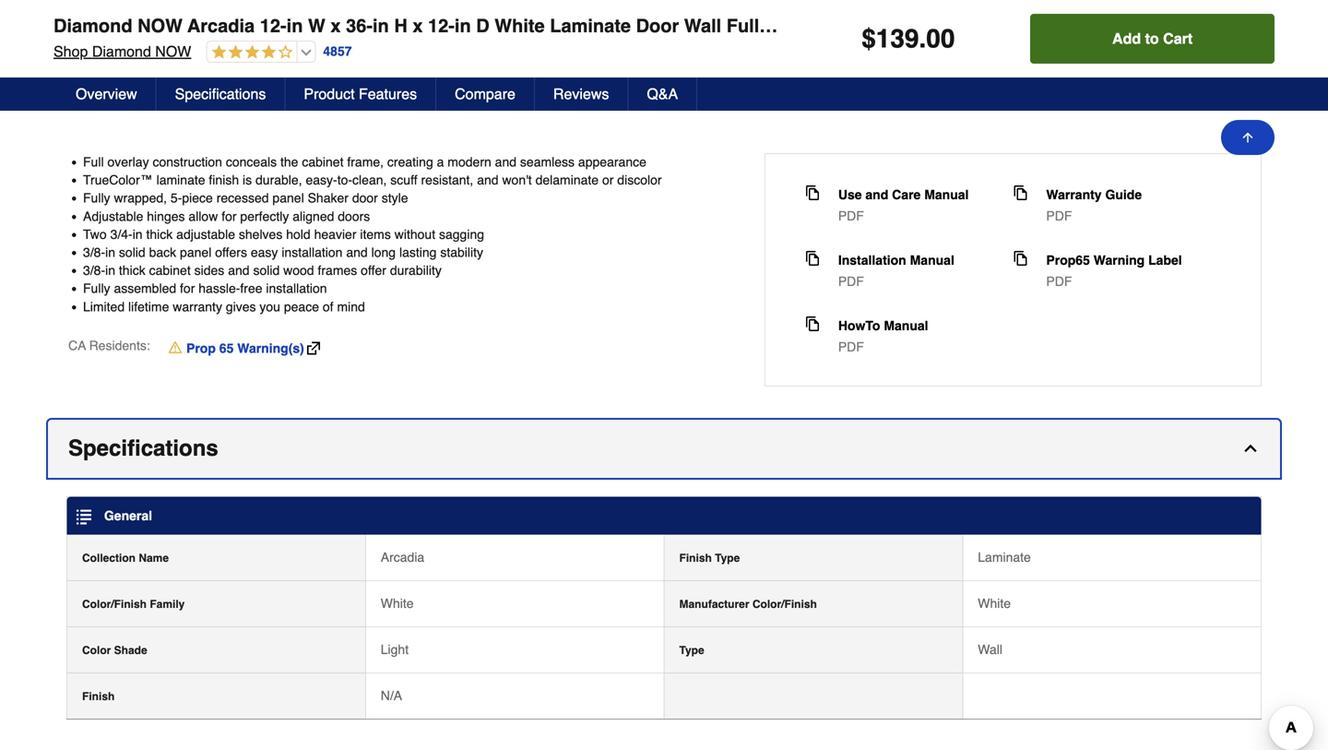 Task type: describe. For each thing, give the bounding box(es) containing it.
clean, inside full overlay construction conceals the cabinet frame, creating a modern and seamless appearance truecolor™ laminate finish is durable, easy-to-clean, scuff resistant, and won't delaminate or discolor fully wrapped, 5-piece recessed panel shaker door style adjustable hinges allow for perfectly aligned doors two 3/4-in thick adjustable shelves hold heavier items without sagging 3/8-in solid back panel offers easy installation and long lasting stability 3/8-in thick cabinet sides and solid wood frames offer durability fully assembled for hassle-free installation limited lifetime warranty gives you peace of mind
[[353, 173, 387, 187]]

white
[[264, 76, 294, 90]]

2 door from the left
[[1169, 15, 1212, 36]]

use
[[839, 187, 862, 202]]

allow
[[189, 209, 218, 224]]

durability
[[390, 263, 442, 278]]

clean, inside streamlined styling and a durable white truecolor™ finish make arcadia a timeless choice for a kitchen that is simple and on trend. the diamond® truecolor™ finish is durable, easy-to-clean, scuff resistant, and won't delaminate or discolor.
[[1129, 76, 1163, 90]]

document image for installation
[[805, 251, 820, 266]]

0 vertical spatial panel
[[273, 191, 304, 206]]

and down modern at the top left
[[477, 173, 499, 187]]

pdf inside the use and care manual pdf
[[839, 209, 865, 223]]

5-
[[171, 191, 182, 206]]

0 vertical spatial installation
[[282, 245, 343, 260]]

and down offers
[[228, 263, 250, 278]]

durable, inside full overlay construction conceals the cabinet frame, creating a modern and seamless appearance truecolor™ laminate finish is durable, easy-to-clean, scuff resistant, and won't delaminate or discolor fully wrapped, 5-piece recessed panel shaker door style adjustable hinges allow for perfectly aligned doors two 3/4-in thick adjustable shelves hold heavier items without sagging 3/8-in solid back panel offers easy installation and long lasting stability 3/8-in thick cabinet sides and solid wood frames offer durability fully assembled for hassle-free installation limited lifetime warranty gives you peace of mind
[[256, 173, 302, 187]]

heavier
[[314, 227, 357, 242]]

arrow up image
[[1241, 130, 1256, 145]]

4857
[[323, 44, 352, 59]]

0 vertical spatial specifications
[[175, 85, 266, 102]]

full overlay construction conceals the cabinet frame, creating a modern and seamless appearance truecolor™ laminate finish is durable, easy-to-clean, scuff resistant, and won't delaminate or discolor fully wrapped, 5-piece recessed panel shaker door style adjustable hinges allow for perfectly aligned doors two 3/4-in thick adjustable shelves hold heavier items without sagging 3/8-in solid back panel offers easy installation and long lasting stability 3/8-in thick cabinet sides and solid wood frames offer durability fully assembled for hassle-free installation limited lifetime warranty gives you peace of mind
[[83, 155, 662, 314]]

65
[[219, 341, 234, 356]]

panel
[[1048, 15, 1098, 36]]

lasting
[[400, 245, 437, 260]]

cart
[[1164, 30, 1193, 47]]

1 vertical spatial fully
[[83, 191, 110, 206]]

styling
[[141, 76, 177, 90]]

warranty guide link
[[1047, 186, 1143, 204]]

2 vertical spatial for
[[180, 281, 195, 296]]

back
[[149, 245, 176, 260]]

family
[[150, 598, 185, 611]]

and right modern at the top left
[[495, 155, 517, 169]]

warranty
[[173, 299, 222, 314]]

a inside full overlay construction conceals the cabinet frame, creating a modern and seamless appearance truecolor™ laminate finish is durable, easy-to-clean, scuff resistant, and won't delaminate or discolor fully wrapped, 5-piece recessed panel shaker door style adjustable hinges allow for perfectly aligned doors two 3/4-in thick adjustable shelves hold heavier items without sagging 3/8-in solid back panel offers easy installation and long lasting stability 3/8-in thick cabinet sides and solid wood frames offer durability fully assembled for hassle-free installation limited lifetime warranty gives you peace of mind
[[437, 155, 444, 169]]

finish inside full overlay construction conceals the cabinet frame, creating a modern and seamless appearance truecolor™ laminate finish is durable, easy-to-clean, scuff resistant, and won't delaminate or discolor fully wrapped, 5-piece recessed panel shaker door style adjustable hinges allow for perfectly aligned doors two 3/4-in thick adjustable shelves hold heavier items without sagging 3/8-in solid back panel offers easy installation and long lasting stability 3/8-in thick cabinet sides and solid wood frames offer durability fully assembled for hassle-free installation limited lifetime warranty gives you peace of mind
[[209, 173, 239, 187]]

0 vertical spatial shaker
[[1103, 15, 1164, 36]]

without
[[395, 227, 436, 242]]

collection name
[[82, 552, 169, 565]]

prop 65 warning(s)
[[186, 341, 304, 356]]

1 3/8- from the top
[[83, 245, 105, 260]]

h
[[394, 15, 408, 36]]

or inside streamlined styling and a durable white truecolor™ finish make arcadia a timeless choice for a kitchen that is simple and on trend. the diamond® truecolor™ finish is durable, easy-to-clean, scuff resistant, and won't delaminate or discolor.
[[194, 98, 205, 113]]

chevron up image
[[1242, 439, 1261, 458]]

color
[[82, 644, 111, 657]]

document image for howto
[[805, 317, 820, 331]]

aligned
[[293, 209, 334, 224]]

piece
[[182, 191, 213, 206]]

howto manual link
[[839, 317, 929, 335]]

scuff inside full overlay construction conceals the cabinet frame, creating a modern and seamless appearance truecolor™ laminate finish is durable, easy-to-clean, scuff resistant, and won't delaminate or discolor fully wrapped, 5-piece recessed panel shaker door style adjustable hinges allow for perfectly aligned doors two 3/4-in thick adjustable shelves hold heavier items without sagging 3/8-in solid back panel offers easy installation and long lasting stability 3/8-in thick cabinet sides and solid wood frames offer durability fully assembled for hassle-free installation limited lifetime warranty gives you peace of mind
[[391, 173, 418, 187]]

kitchen
[[618, 76, 659, 90]]

guide
[[1106, 187, 1143, 202]]

streamlined styling and a durable white truecolor™ finish make arcadia a timeless choice for a kitchen that is simple and on trend. the diamond® truecolor™ finish is durable, easy-to-clean, scuff resistant, and won't delaminate or discolor.
[[68, 76, 1250, 113]]

1 horizontal spatial truecolor™
[[297, 76, 367, 90]]

simple
[[701, 76, 738, 90]]

product
[[304, 85, 355, 102]]

pdf for howto manual pdf
[[839, 340, 865, 354]]

in up limited
[[105, 263, 115, 278]]

a left kitchen
[[608, 76, 615, 90]]

features
[[359, 85, 417, 102]]

adjustable
[[176, 227, 235, 242]]

truecolor™ inside full overlay construction conceals the cabinet frame, creating a modern and seamless appearance truecolor™ laminate finish is durable, easy-to-clean, scuff resistant, and won't delaminate or discolor fully wrapped, 5-piece recessed panel shaker door style adjustable hinges allow for perfectly aligned doors two 3/4-in thick adjustable shelves hold heavier items without sagging 3/8-in solid back panel offers easy installation and long lasting stability 3/8-in thick cabinet sides and solid wood frames offer durability fully assembled for hassle-free installation limited lifetime warranty gives you peace of mind
[[83, 173, 153, 187]]

perfectly
[[240, 209, 289, 224]]

prop65
[[1047, 253, 1091, 268]]

document image for use
[[805, 186, 820, 200]]

.
[[920, 24, 927, 54]]

howto
[[839, 318, 881, 333]]

0 horizontal spatial panel
[[180, 245, 212, 260]]

reviews button
[[535, 78, 629, 111]]

make
[[404, 76, 436, 90]]

reviews
[[554, 85, 609, 102]]

easy- inside full overlay construction conceals the cabinet frame, creating a modern and seamless appearance truecolor™ laminate finish is durable, easy-to-clean, scuff resistant, and won't delaminate or discolor fully wrapped, 5-piece recessed panel shaker door style adjustable hinges allow for perfectly aligned doors two 3/4-in thick adjustable shelves hold heavier items without sagging 3/8-in solid back panel offers easy installation and long lasting stability 3/8-in thick cabinet sides and solid wood frames offer durability fully assembled for hassle-free installation limited lifetime warranty gives you peace of mind
[[306, 173, 338, 187]]

0 horizontal spatial type
[[680, 644, 705, 657]]

hold
[[286, 227, 311, 242]]

w
[[308, 15, 326, 36]]

n/a
[[381, 688, 402, 703]]

q&a button
[[629, 78, 698, 111]]

finish for finish type
[[680, 552, 712, 565]]

and inside the use and care manual pdf
[[866, 187, 889, 202]]

0 vertical spatial overview button
[[48, 0, 1281, 54]]

list view image
[[77, 510, 91, 524]]

style)
[[1218, 15, 1268, 36]]

in down 3/4-
[[105, 245, 115, 260]]

0 vertical spatial now
[[138, 15, 183, 36]]

2 3/8- from the top
[[83, 263, 105, 278]]

139
[[876, 24, 920, 54]]

trend.
[[785, 76, 818, 90]]

manufacturer color/finish
[[680, 598, 818, 611]]

warning(s)
[[237, 341, 304, 356]]

$
[[862, 24, 876, 54]]

cabinet
[[878, 15, 946, 36]]

appearance
[[579, 155, 647, 169]]

ca residents:
[[68, 338, 150, 353]]

construction
[[153, 155, 222, 169]]

installation
[[839, 253, 907, 268]]

pdf inside 'prop65 warning label pdf'
[[1047, 274, 1073, 289]]

finish for finish
[[82, 690, 115, 703]]

manual inside the use and care manual pdf
[[925, 187, 969, 202]]

add to cart
[[1113, 30, 1193, 47]]

and right the "styling"
[[181, 76, 203, 90]]

prop65 warning label link
[[1047, 251, 1183, 269]]

2 vertical spatial fully
[[83, 281, 110, 296]]

1 vertical spatial specifications button
[[48, 420, 1281, 478]]

1 vertical spatial wall
[[978, 642, 1003, 657]]

free
[[240, 281, 263, 296]]

compare button
[[437, 78, 535, 111]]

offer
[[361, 263, 387, 278]]

or inside full overlay construction conceals the cabinet frame, creating a modern and seamless appearance truecolor™ laminate finish is durable, easy-to-clean, scuff resistant, and won't delaminate or discolor fully wrapped, 5-piece recessed panel shaker door style adjustable hinges allow for perfectly aligned doors two 3/4-in thick adjustable shelves hold heavier items without sagging 3/8-in solid back panel offers easy installation and long lasting stability 3/8-in thick cabinet sides and solid wood frames offer durability fully assembled for hassle-free installation limited lifetime warranty gives you peace of mind
[[603, 173, 614, 187]]

pdf for warranty guide pdf
[[1047, 209, 1073, 223]]

overview for topmost overview button
[[68, 11, 167, 36]]

2 horizontal spatial white
[[978, 596, 1011, 611]]

00
[[927, 24, 956, 54]]

resistant, inside streamlined styling and a durable white truecolor™ finish make arcadia a timeless choice for a kitchen that is simple and on trend. the diamond® truecolor™ finish is durable, easy-to-clean, scuff resistant, and won't delaminate or discolor.
[[1198, 76, 1250, 90]]

0 vertical spatial wall
[[685, 15, 722, 36]]

color/finish family
[[82, 598, 185, 611]]

won't inside streamlined styling and a durable white truecolor™ finish make arcadia a timeless choice for a kitchen that is simple and on trend. the diamond® truecolor™ finish is durable, easy-to-clean, scuff resistant, and won't delaminate or discolor.
[[93, 98, 123, 113]]

2 color/finish from the left
[[753, 598, 818, 611]]

1 horizontal spatial finish
[[371, 76, 401, 90]]

discolor.
[[209, 98, 256, 113]]

frames
[[318, 263, 357, 278]]

label
[[1149, 253, 1183, 268]]

arcadia inside streamlined styling and a durable white truecolor™ finish make arcadia a timeless choice for a kitchen that is simple and on trend. the diamond® truecolor™ finish is durable, easy-to-clean, scuff resistant, and won't delaminate or discolor.
[[439, 76, 483, 90]]

pdf for installation manual pdf
[[839, 274, 865, 289]]

long
[[372, 245, 396, 260]]

timeless
[[497, 76, 544, 90]]

document image for warranty
[[1014, 186, 1028, 200]]

and down streamlined at the left of the page
[[68, 98, 90, 113]]

in down the adjustable
[[133, 227, 143, 242]]

limited
[[83, 299, 125, 314]]

laminate
[[157, 173, 205, 187]]

0 vertical spatial type
[[715, 552, 740, 565]]

2 horizontal spatial truecolor™
[[912, 76, 982, 90]]

wrapped,
[[114, 191, 167, 206]]

2 horizontal spatial finish
[[985, 76, 1015, 90]]

1 vertical spatial installation
[[266, 281, 327, 296]]

1 horizontal spatial arcadia
[[381, 550, 425, 565]]

0 vertical spatial diamond
[[54, 15, 132, 36]]

1 horizontal spatial is
[[688, 76, 697, 90]]

wood
[[283, 263, 314, 278]]

items
[[360, 227, 391, 242]]

0 vertical spatial fully
[[727, 15, 770, 36]]

the
[[822, 76, 844, 90]]

1 vertical spatial laminate
[[978, 550, 1032, 565]]

to
[[1146, 30, 1160, 47]]

to- inside streamlined styling and a durable white truecolor™ finish make arcadia a timeless choice for a kitchen that is simple and on trend. the diamond® truecolor™ finish is durable, easy-to-clean, scuff resistant, and won't delaminate or discolor.
[[1114, 76, 1129, 90]]

1 door from the left
[[636, 15, 679, 36]]

durable
[[217, 76, 260, 90]]

1 horizontal spatial thick
[[146, 227, 173, 242]]

0 horizontal spatial solid
[[119, 245, 146, 260]]



Task type: vqa. For each thing, say whether or not it's contained in the screenshot.


Task type: locate. For each thing, give the bounding box(es) containing it.
overview button
[[48, 0, 1281, 54], [57, 78, 157, 111]]

now up the "styling"
[[155, 43, 191, 60]]

0 vertical spatial laminate
[[550, 15, 631, 36]]

general
[[104, 509, 152, 523]]

full
[[83, 155, 104, 169]]

overview up shop diamond now
[[68, 11, 167, 36]]

pdf
[[839, 209, 865, 223], [1047, 209, 1073, 223], [839, 274, 865, 289], [1047, 274, 1073, 289], [839, 340, 865, 354]]

door
[[636, 15, 679, 36], [1169, 15, 1212, 36]]

manual inside "howto manual pdf"
[[884, 318, 929, 333]]

resistant, inside full overlay construction conceals the cabinet frame, creating a modern and seamless appearance truecolor™ laminate finish is durable, easy-to-clean, scuff resistant, and won't delaminate or discolor fully wrapped, 5-piece recessed panel shaker door style adjustable hinges allow for perfectly aligned doors two 3/4-in thick adjustable shelves hold heavier items without sagging 3/8-in solid back panel offers easy installation and long lasting stability 3/8-in thick cabinet sides and solid wood frames offer durability fully assembled for hassle-free installation limited lifetime warranty gives you peace of mind
[[421, 173, 474, 187]]

1 color/finish from the left
[[82, 598, 147, 611]]

scuff down creating
[[391, 173, 418, 187]]

pdf down installation
[[839, 274, 865, 289]]

1 vertical spatial now
[[155, 43, 191, 60]]

won't inside full overlay construction conceals the cabinet frame, creating a modern and seamless appearance truecolor™ laminate finish is durable, easy-to-clean, scuff resistant, and won't delaminate or discolor fully wrapped, 5-piece recessed panel shaker door style adjustable hinges allow for perfectly aligned doors two 3/4-in thick adjustable shelves hold heavier items without sagging 3/8-in solid back panel offers easy installation and long lasting stability 3/8-in thick cabinet sides and solid wood frames offer durability fully assembled for hassle-free installation limited lifetime warranty gives you peace of mind
[[502, 173, 532, 187]]

for right choice
[[589, 76, 604, 90]]

gives
[[226, 299, 256, 314]]

name
[[139, 552, 169, 565]]

is down conceals
[[243, 173, 252, 187]]

36-
[[346, 15, 373, 36]]

0 vertical spatial cabinet
[[302, 155, 344, 169]]

panel up perfectly
[[273, 191, 304, 206]]

manual right care
[[925, 187, 969, 202]]

1 vertical spatial specifications
[[68, 436, 218, 461]]

0 vertical spatial resistant,
[[1198, 76, 1250, 90]]

x
[[331, 15, 341, 36], [413, 15, 423, 36]]

0 vertical spatial finish
[[680, 552, 712, 565]]

panel down the adjustable
[[180, 245, 212, 260]]

now up shop diamond now
[[138, 15, 183, 36]]

1 vertical spatial won't
[[502, 173, 532, 187]]

0 horizontal spatial clean,
[[353, 173, 387, 187]]

diamond®
[[847, 76, 908, 90]]

scuff
[[1167, 76, 1194, 90], [391, 173, 418, 187]]

overview button down shop diamond now
[[57, 78, 157, 111]]

2 vertical spatial manual
[[884, 318, 929, 333]]

1 vertical spatial for
[[222, 209, 237, 224]]

streamlined
[[68, 76, 137, 90]]

prop
[[186, 341, 216, 356]]

clean, down frame, at the left top
[[353, 173, 387, 187]]

pdf inside "howto manual pdf"
[[839, 340, 865, 354]]

document image for prop65
[[1014, 251, 1028, 266]]

fully up limited
[[83, 281, 110, 296]]

manual right "howto"
[[884, 318, 929, 333]]

durable, down the at left
[[256, 173, 302, 187]]

in left "h"
[[373, 15, 389, 36]]

or left discolor.
[[194, 98, 205, 113]]

compare
[[455, 85, 516, 102]]

document image
[[805, 186, 820, 200], [1014, 186, 1028, 200], [805, 317, 820, 331]]

1 vertical spatial panel
[[180, 245, 212, 260]]

warranty guide pdf
[[1047, 187, 1143, 223]]

diamond up shop
[[54, 15, 132, 36]]

shop diamond now
[[54, 43, 191, 60]]

1 horizontal spatial resistant,
[[1198, 76, 1250, 90]]

clean,
[[1129, 76, 1163, 90], [353, 173, 387, 187]]

assembled
[[775, 15, 873, 36]]

color/finish up color shade
[[82, 598, 147, 611]]

1 horizontal spatial or
[[603, 173, 614, 187]]

a left modern at the top left
[[437, 155, 444, 169]]

12- up 4 stars image
[[260, 15, 287, 36]]

0 vertical spatial solid
[[119, 245, 146, 260]]

for
[[589, 76, 604, 90], [222, 209, 237, 224], [180, 281, 195, 296]]

0 horizontal spatial wall
[[685, 15, 722, 36]]

pdf down prop65
[[1047, 274, 1073, 289]]

1 vertical spatial to-
[[337, 173, 353, 187]]

solid down 3/4-
[[119, 245, 146, 260]]

door
[[352, 191, 378, 206]]

0 vertical spatial arcadia
[[188, 15, 255, 36]]

shop
[[54, 43, 88, 60]]

x right "h"
[[413, 15, 423, 36]]

finish down color
[[82, 690, 115, 703]]

0 vertical spatial clean,
[[1129, 76, 1163, 90]]

care
[[893, 187, 921, 202]]

1 horizontal spatial scuff
[[1167, 76, 1194, 90]]

won't down streamlined at the left of the page
[[93, 98, 123, 113]]

shade
[[114, 644, 147, 657]]

1 vertical spatial diamond
[[92, 43, 151, 60]]

type down manufacturer
[[680, 644, 705, 657]]

recessed
[[217, 191, 269, 206]]

cabinet right the at left
[[302, 155, 344, 169]]

easy- down add at the right of page
[[1082, 76, 1114, 90]]

overview down shop diamond now
[[76, 85, 137, 102]]

x right w
[[331, 15, 341, 36]]

warning image
[[169, 340, 182, 355]]

hinges
[[147, 209, 185, 224]]

easy- inside streamlined styling and a durable white truecolor™ finish make arcadia a timeless choice for a kitchen that is simple and on trend. the diamond® truecolor™ finish is durable, easy-to-clean, scuff resistant, and won't delaminate or discolor.
[[1082, 76, 1114, 90]]

pdf down warranty
[[1047, 209, 1073, 223]]

1 vertical spatial clean,
[[353, 173, 387, 187]]

specifications down 4 stars image
[[175, 85, 266, 102]]

0 horizontal spatial for
[[180, 281, 195, 296]]

0 horizontal spatial 12-
[[260, 15, 287, 36]]

1 vertical spatial overview button
[[57, 78, 157, 111]]

1 vertical spatial resistant,
[[421, 173, 474, 187]]

1 horizontal spatial to-
[[1114, 76, 1129, 90]]

shaker
[[1103, 15, 1164, 36], [308, 191, 349, 206]]

thick up "back"
[[146, 227, 173, 242]]

2 horizontal spatial for
[[589, 76, 604, 90]]

1 horizontal spatial solid
[[253, 263, 280, 278]]

specifications up general in the bottom left of the page
[[68, 436, 218, 461]]

1 horizontal spatial clean,
[[1129, 76, 1163, 90]]

to-
[[1114, 76, 1129, 90], [337, 173, 353, 187]]

document image left warranty
[[1014, 186, 1028, 200]]

0 horizontal spatial easy-
[[306, 173, 338, 187]]

fully up on
[[727, 15, 770, 36]]

document image left installation
[[805, 251, 820, 266]]

0 vertical spatial or
[[194, 98, 205, 113]]

pdf inside warranty guide pdf
[[1047, 209, 1073, 223]]

discolor
[[618, 173, 662, 187]]

two
[[83, 227, 107, 242]]

durable, down panel
[[1032, 76, 1079, 90]]

light
[[381, 642, 409, 657]]

door right to
[[1169, 15, 1212, 36]]

warranty
[[1047, 187, 1102, 202]]

1 horizontal spatial door
[[1169, 15, 1212, 36]]

0 vertical spatial easy-
[[1082, 76, 1114, 90]]

thick up assembled
[[119, 263, 146, 278]]

1 horizontal spatial delaminate
[[536, 173, 599, 187]]

truecolor™ down 4857
[[297, 76, 367, 90]]

for down recessed on the left top of the page
[[222, 209, 237, 224]]

is inside full overlay construction conceals the cabinet frame, creating a modern and seamless appearance truecolor™ laminate finish is durable, easy-to-clean, scuff resistant, and won't delaminate or discolor fully wrapped, 5-piece recessed panel shaker door style adjustable hinges allow for perfectly aligned doors two 3/4-in thick adjustable shelves hold heavier items without sagging 3/8-in solid back panel offers easy installation and long lasting stability 3/8-in thick cabinet sides and solid wood frames offer durability fully assembled for hassle-free installation limited lifetime warranty gives you peace of mind
[[243, 173, 252, 187]]

pdf inside the installation manual pdf
[[839, 274, 865, 289]]

or down appearance
[[603, 173, 614, 187]]

scuff down cart
[[1167, 76, 1194, 90]]

color shade
[[82, 644, 147, 657]]

assembled
[[114, 281, 176, 296]]

hassle-
[[199, 281, 240, 296]]

document image left use
[[805, 186, 820, 200]]

delaminate down seamless
[[536, 173, 599, 187]]

2 x from the left
[[413, 15, 423, 36]]

2 document image from the left
[[1014, 251, 1028, 266]]

1 vertical spatial overview
[[76, 85, 137, 102]]

0 horizontal spatial to-
[[337, 173, 353, 187]]

prop65 warning label pdf
[[1047, 253, 1183, 289]]

manufacturer
[[680, 598, 750, 611]]

finish up manufacturer
[[680, 552, 712, 565]]

0 horizontal spatial door
[[636, 15, 679, 36]]

1 horizontal spatial easy-
[[1082, 76, 1114, 90]]

door up "that" at the top of page
[[636, 15, 679, 36]]

in left d
[[455, 15, 471, 36]]

shaker inside full overlay construction conceals the cabinet frame, creating a modern and seamless appearance truecolor™ laminate finish is durable, easy-to-clean, scuff resistant, and won't delaminate or discolor fully wrapped, 5-piece recessed panel shaker door style adjustable hinges allow for perfectly aligned doors two 3/4-in thick adjustable shelves hold heavier items without sagging 3/8-in solid back panel offers easy installation and long lasting stability 3/8-in thick cabinet sides and solid wood frames offer durability fully assembled for hassle-free installation limited lifetime warranty gives you peace of mind
[[308, 191, 349, 206]]

laminate
[[550, 15, 631, 36], [978, 550, 1032, 565]]

0 vertical spatial to-
[[1114, 76, 1129, 90]]

0 horizontal spatial scuff
[[391, 173, 418, 187]]

installation manual pdf
[[839, 253, 955, 289]]

1 vertical spatial easy-
[[306, 173, 338, 187]]

manual for installation manual
[[910, 253, 955, 268]]

easy- up aligned
[[306, 173, 338, 187]]

1 x from the left
[[331, 15, 341, 36]]

finish
[[371, 76, 401, 90], [985, 76, 1015, 90], [209, 173, 239, 187]]

solid down easy
[[253, 263, 280, 278]]

a left 'timeless' in the top left of the page
[[486, 76, 493, 90]]

0 horizontal spatial document image
[[805, 251, 820, 266]]

delaminate
[[127, 98, 190, 113], [536, 173, 599, 187]]

shelves
[[239, 227, 283, 242]]

1 horizontal spatial type
[[715, 552, 740, 565]]

overview for overview button to the bottom
[[76, 85, 137, 102]]

$ 139 . 00
[[862, 24, 956, 54]]

choice
[[548, 76, 585, 90]]

0 vertical spatial won't
[[93, 98, 123, 113]]

12- right "h"
[[428, 15, 455, 36]]

in left w
[[287, 15, 303, 36]]

0 horizontal spatial white
[[381, 596, 414, 611]]

finish down "(recessed"
[[985, 76, 1015, 90]]

(recessed
[[951, 15, 1043, 36]]

prop 65 warning(s) link
[[169, 339, 320, 357]]

overview button up "that" at the top of page
[[48, 0, 1281, 54]]

to- up the door
[[337, 173, 353, 187]]

arcadia
[[188, 15, 255, 36], [439, 76, 483, 90], [381, 550, 425, 565]]

diamond up streamlined at the left of the page
[[92, 43, 151, 60]]

clean, down add to cart button
[[1129, 76, 1163, 90]]

mind
[[337, 299, 365, 314]]

q&a
[[647, 85, 678, 102]]

1 vertical spatial cabinet
[[149, 263, 191, 278]]

sagging
[[439, 227, 485, 242]]

for up warranty in the left of the page
[[180, 281, 195, 296]]

style
[[382, 191, 408, 206]]

truecolor™ down overlay
[[83, 173, 153, 187]]

link icon image
[[307, 342, 320, 355]]

creating
[[388, 155, 434, 169]]

1 vertical spatial thick
[[119, 263, 146, 278]]

easy
[[251, 245, 278, 260]]

1 vertical spatial finish
[[82, 690, 115, 703]]

12-
[[260, 15, 287, 36], [428, 15, 455, 36]]

manual for howto manual
[[884, 318, 929, 333]]

2 12- from the left
[[428, 15, 455, 36]]

seamless
[[520, 155, 575, 169]]

ca
[[68, 338, 86, 353]]

installation down wood
[[266, 281, 327, 296]]

1 vertical spatial type
[[680, 644, 705, 657]]

and up offer
[[346, 245, 368, 260]]

finish type
[[680, 552, 740, 565]]

is right "that" at the top of page
[[688, 76, 697, 90]]

delaminate inside streamlined styling and a durable white truecolor™ finish make arcadia a timeless choice for a kitchen that is simple and on trend. the diamond® truecolor™ finish is durable, easy-to-clean, scuff resistant, and won't delaminate or discolor.
[[127, 98, 190, 113]]

to- down add at the right of page
[[1114, 76, 1129, 90]]

0 horizontal spatial cabinet
[[149, 263, 191, 278]]

1 horizontal spatial won't
[[502, 173, 532, 187]]

3/4-
[[110, 227, 133, 242]]

add to cart button
[[1031, 14, 1275, 64]]

1 vertical spatial solid
[[253, 263, 280, 278]]

0 horizontal spatial arcadia
[[188, 15, 255, 36]]

0 horizontal spatial won't
[[93, 98, 123, 113]]

1 horizontal spatial laminate
[[978, 550, 1032, 565]]

installation up wood
[[282, 245, 343, 260]]

pdf down "howto"
[[839, 340, 865, 354]]

use and care manual link
[[839, 186, 969, 204]]

d
[[476, 15, 490, 36]]

0 vertical spatial manual
[[925, 187, 969, 202]]

fully up the adjustable
[[83, 191, 110, 206]]

use and care manual pdf
[[839, 187, 969, 223]]

0 vertical spatial thick
[[146, 227, 173, 242]]

delaminate down the "styling"
[[127, 98, 190, 113]]

that
[[663, 76, 684, 90]]

3/8-
[[83, 245, 105, 260], [83, 263, 105, 278]]

4 stars image
[[207, 44, 293, 61]]

truecolor™ down 00
[[912, 76, 982, 90]]

and right use
[[866, 187, 889, 202]]

0 vertical spatial for
[[589, 76, 604, 90]]

0 horizontal spatial color/finish
[[82, 598, 147, 611]]

0 vertical spatial delaminate
[[127, 98, 190, 113]]

resistant, down modern at the top left
[[421, 173, 474, 187]]

product features
[[304, 85, 417, 102]]

0 horizontal spatial laminate
[[550, 15, 631, 36]]

0 horizontal spatial or
[[194, 98, 205, 113]]

finish up recessed on the left top of the page
[[209, 173, 239, 187]]

1 12- from the left
[[260, 15, 287, 36]]

1 horizontal spatial finish
[[680, 552, 712, 565]]

durable, inside streamlined styling and a durable white truecolor™ finish make arcadia a timeless choice for a kitchen that is simple and on trend. the diamond® truecolor™ finish is durable, easy-to-clean, scuff resistant, and won't delaminate or discolor.
[[1032, 76, 1079, 90]]

manual inside the installation manual pdf
[[910, 253, 955, 268]]

is down "(recessed"
[[1019, 76, 1028, 90]]

0 horizontal spatial resistant,
[[421, 173, 474, 187]]

0 horizontal spatial truecolor™
[[83, 173, 153, 187]]

won't down seamless
[[502, 173, 532, 187]]

white
[[495, 15, 545, 36], [381, 596, 414, 611], [978, 596, 1011, 611]]

document image
[[805, 251, 820, 266], [1014, 251, 1028, 266]]

1 vertical spatial manual
[[910, 253, 955, 268]]

delaminate inside full overlay construction conceals the cabinet frame, creating a modern and seamless appearance truecolor™ laminate finish is durable, easy-to-clean, scuff resistant, and won't delaminate or discolor fully wrapped, 5-piece recessed panel shaker door style adjustable hinges allow for perfectly aligned doors two 3/4-in thick adjustable shelves hold heavier items without sagging 3/8-in solid back panel offers easy installation and long lasting stability 3/8-in thick cabinet sides and solid wood frames offer durability fully assembled for hassle-free installation limited lifetime warranty gives you peace of mind
[[536, 173, 599, 187]]

sides
[[194, 263, 225, 278]]

a left the durable
[[206, 76, 213, 90]]

specifications
[[175, 85, 266, 102], [68, 436, 218, 461]]

1 vertical spatial shaker
[[308, 191, 349, 206]]

the
[[281, 155, 298, 169]]

cabinet down "back"
[[149, 263, 191, 278]]

0 horizontal spatial thick
[[119, 263, 146, 278]]

document image left "howto"
[[805, 317, 820, 331]]

1 horizontal spatial shaker
[[1103, 15, 1164, 36]]

1 horizontal spatial wall
[[978, 642, 1003, 657]]

0 vertical spatial scuff
[[1167, 76, 1194, 90]]

and left on
[[742, 76, 763, 90]]

resistant, up arrow up icon
[[1198, 76, 1250, 90]]

of
[[323, 299, 334, 314]]

manual right installation
[[910, 253, 955, 268]]

type up manufacturer
[[715, 552, 740, 565]]

2 vertical spatial arcadia
[[381, 550, 425, 565]]

1 horizontal spatial white
[[495, 15, 545, 36]]

1 vertical spatial or
[[603, 173, 614, 187]]

color/finish right manufacturer
[[753, 598, 818, 611]]

2 horizontal spatial is
[[1019, 76, 1028, 90]]

finish
[[680, 552, 712, 565], [82, 690, 115, 703]]

0 horizontal spatial finish
[[209, 173, 239, 187]]

scuff inside streamlined styling and a durable white truecolor™ finish make arcadia a timeless choice for a kitchen that is simple and on trend. the diamond® truecolor™ finish is durable, easy-to-clean, scuff resistant, and won't delaminate or discolor.
[[1167, 76, 1194, 90]]

for inside streamlined styling and a durable white truecolor™ finish make arcadia a timeless choice for a kitchen that is simple and on trend. the diamond® truecolor™ finish is durable, easy-to-clean, scuff resistant, and won't delaminate or discolor.
[[589, 76, 604, 90]]

0 vertical spatial specifications button
[[157, 78, 286, 111]]

adjustable
[[83, 209, 143, 224]]

type
[[715, 552, 740, 565], [680, 644, 705, 657]]

document image left prop65
[[1014, 251, 1028, 266]]

pdf down use
[[839, 209, 865, 223]]

finish left make
[[371, 76, 401, 90]]

product features button
[[286, 78, 437, 111]]

1 document image from the left
[[805, 251, 820, 266]]

1 vertical spatial scuff
[[391, 173, 418, 187]]

peace
[[284, 299, 319, 314]]

to- inside full overlay construction conceals the cabinet frame, creating a modern and seamless appearance truecolor™ laminate finish is durable, easy-to-clean, scuff resistant, and won't delaminate or discolor fully wrapped, 5-piece recessed panel shaker door style adjustable hinges allow for perfectly aligned doors two 3/4-in thick adjustable shelves hold heavier items without sagging 3/8-in solid back panel offers easy installation and long lasting stability 3/8-in thick cabinet sides and solid wood frames offer durability fully assembled for hassle-free installation limited lifetime warranty gives you peace of mind
[[337, 173, 353, 187]]

is
[[688, 76, 697, 90], [1019, 76, 1028, 90], [243, 173, 252, 187]]

1 horizontal spatial x
[[413, 15, 423, 36]]



